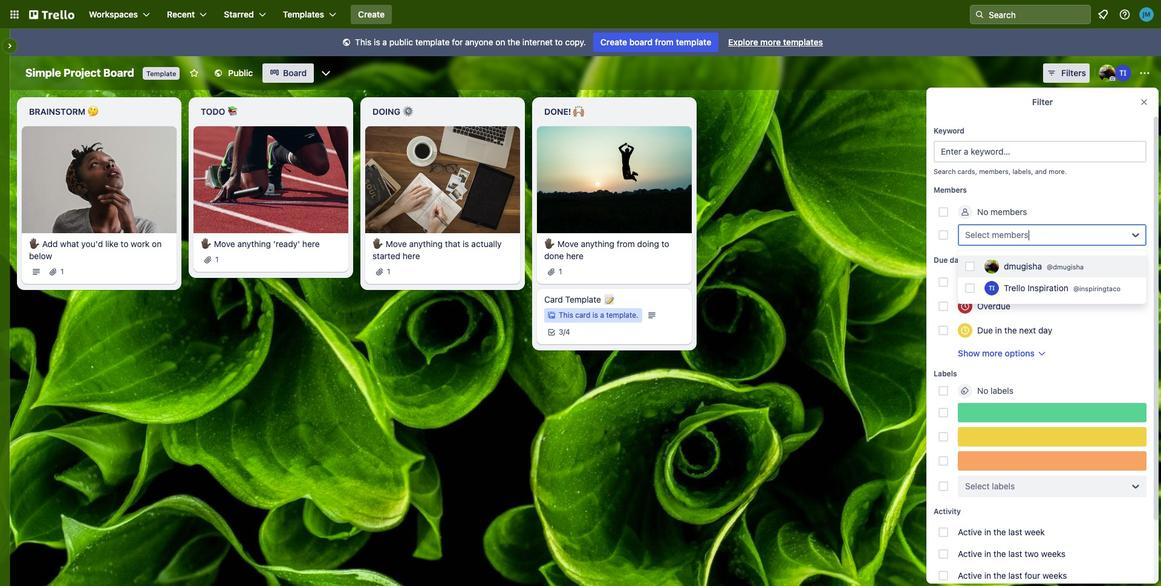 Task type: describe. For each thing, give the bounding box(es) containing it.
done!
[[544, 106, 571, 117]]

anything for from
[[581, 239, 614, 249]]

select members
[[965, 230, 1029, 240]]

work
[[131, 239, 150, 249]]

weeks for active in the last two weeks
[[1041, 549, 1066, 559]]

filters button
[[1043, 64, 1090, 83]]

week
[[1025, 527, 1045, 538]]

no for no members
[[977, 207, 988, 217]]

color: yellow, title: none element
[[958, 428, 1147, 447]]

template.
[[606, 311, 638, 320]]

⚙️
[[402, 106, 413, 117]]

3
[[559, 328, 563, 337]]

0 horizontal spatial here
[[302, 239, 320, 249]]

✋🏿 move anything that is actually started here
[[373, 239, 502, 261]]

templates
[[783, 37, 823, 47]]

the for due in the next day
[[1004, 325, 1017, 336]]

filter
[[1032, 97, 1053, 107]]

members,
[[979, 168, 1011, 175]]

labels for select labels
[[992, 481, 1015, 492]]

open information menu image
[[1119, 8, 1131, 21]]

todo 📚
[[201, 106, 238, 117]]

doing ⚙️
[[373, 106, 413, 117]]

search cards, members, labels, and more.
[[934, 168, 1067, 175]]

active in the last four weeks
[[958, 571, 1067, 581]]

customize views image
[[320, 67, 332, 79]]

last for two
[[1008, 549, 1022, 559]]

card
[[575, 311, 590, 320]]

brainstorm 🤔
[[29, 106, 98, 117]]

0 horizontal spatial trello inspiration (inspiringtaco) image
[[985, 281, 999, 296]]

public button
[[206, 64, 260, 83]]

like
[[105, 239, 118, 249]]

workspaces button
[[82, 5, 157, 24]]

from inside ✋🏿 move anything from doing to done here
[[617, 239, 635, 249]]

template inside the create board from template link
[[676, 37, 711, 47]]

1 for ✋🏿 move anything that is actually started here
[[387, 267, 390, 276]]

create button
[[351, 5, 392, 24]]

show more options button
[[958, 348, 1047, 360]]

Board name text field
[[19, 64, 140, 83]]

Enter a keyword… text field
[[934, 141, 1147, 163]]

simple
[[25, 67, 61, 79]]

in for active in the last week
[[984, 527, 991, 538]]

the for active in the last week
[[994, 527, 1006, 538]]

more for show
[[982, 348, 1003, 359]]

📝
[[603, 294, 614, 305]]

is inside the ✋🏿 move anything that is actually started here
[[463, 239, 469, 249]]

move for ✋🏿 move anything 'ready' here
[[214, 239, 235, 249]]

📚
[[227, 106, 238, 117]]

✋🏿 for ✋🏿 move anything from doing to done here
[[544, 239, 555, 249]]

show menu image
[[1139, 67, 1151, 79]]

date
[[950, 256, 966, 265]]

create for create board from template
[[600, 37, 627, 47]]

✋🏿 for ✋🏿 move anything that is actually started here
[[373, 239, 383, 249]]

✋🏿 move anything from doing to done here link
[[544, 238, 685, 262]]

1 for ✋🏿 move anything from doing to done here
[[559, 267, 562, 276]]

move for ✋🏿 move anything from doing to done here
[[557, 239, 579, 249]]

copy.
[[565, 37, 586, 47]]

project
[[64, 67, 101, 79]]

anything for that
[[409, 239, 443, 249]]

what
[[60, 239, 79, 249]]

card template 📝 link
[[544, 294, 685, 306]]

that
[[445, 239, 460, 249]]

templates
[[283, 9, 324, 19]]

here for ✋🏿 move anything that is actually started here
[[403, 251, 420, 261]]

board link
[[263, 64, 314, 83]]

card
[[544, 294, 563, 305]]

this card is a template.
[[559, 311, 638, 320]]

anything for 'ready'
[[237, 239, 271, 249]]

templates button
[[276, 5, 344, 24]]

options
[[1005, 348, 1035, 359]]

done
[[544, 251, 564, 261]]

started
[[373, 251, 400, 261]]

✋🏿 add what you'd like to work on below link
[[29, 238, 169, 262]]

DONE! 🙌🏽 text field
[[537, 102, 692, 122]]

0 vertical spatial template
[[146, 70, 176, 77]]

overdue
[[977, 301, 1011, 311]]

back to home image
[[29, 5, 74, 24]]

/
[[563, 328, 565, 337]]

3 / 4
[[559, 328, 570, 337]]

sm image
[[341, 37, 353, 49]]

search
[[934, 168, 956, 175]]

todo
[[201, 106, 225, 117]]

keyword
[[934, 126, 965, 135]]

✋🏿 move anything 'ready' here link
[[201, 238, 341, 250]]

more for explore
[[760, 37, 781, 47]]

weeks for active in the last four weeks
[[1043, 571, 1067, 581]]

below
[[29, 251, 52, 261]]

no dates
[[977, 277, 1012, 287]]

show
[[958, 348, 980, 359]]

active for active in the last week
[[958, 527, 982, 538]]

the for active in the last two weeks
[[994, 549, 1006, 559]]

recent button
[[160, 5, 214, 24]]

four
[[1025, 571, 1040, 581]]

active for active in the last two weeks
[[958, 549, 982, 559]]

✋🏿 add what you'd like to work on below
[[29, 239, 162, 261]]

explore
[[728, 37, 758, 47]]

active for active in the last four weeks
[[958, 571, 982, 581]]

labels,
[[1013, 168, 1033, 175]]

dates
[[991, 277, 1012, 287]]

🤔
[[88, 106, 98, 117]]

board
[[629, 37, 653, 47]]

the left internet
[[508, 37, 520, 47]]

due in the next day
[[977, 325, 1052, 336]]

card template 📝
[[544, 294, 614, 305]]

done! 🙌🏽
[[544, 106, 584, 117]]

1 template from the left
[[415, 37, 450, 47]]

close popover image
[[1139, 97, 1149, 107]]

recent
[[167, 9, 195, 19]]

4
[[565, 328, 570, 337]]

this member is an admin of this board. image
[[1110, 76, 1115, 82]]



Task type: vqa. For each thing, say whether or not it's contained in the screenshot.
the right "Add a card"
no



Task type: locate. For each thing, give the bounding box(es) containing it.
to
[[555, 37, 563, 47], [121, 239, 128, 249], [661, 239, 669, 249]]

anything inside ✋🏿 move anything from doing to done here
[[581, 239, 614, 249]]

0 horizontal spatial create
[[358, 9, 385, 19]]

1 horizontal spatial template
[[676, 37, 711, 47]]

to right doing
[[661, 239, 669, 249]]

trello inspiration (inspiringtaco) image left show menu "image"
[[1115, 65, 1132, 82]]

✋🏿
[[29, 239, 40, 249], [201, 239, 212, 249], [373, 239, 383, 249], [544, 239, 555, 249]]

this for this card is a template.
[[559, 311, 573, 320]]

move inside the ✋🏿 move anything that is actually started here
[[386, 239, 407, 249]]

on right work
[[152, 239, 162, 249]]

0 horizontal spatial dmugisha (dmugisha) image
[[985, 259, 999, 274]]

the down the active in the last week on the right bottom of the page
[[994, 549, 1006, 559]]

template
[[415, 37, 450, 47], [676, 37, 711, 47]]

1 vertical spatial more
[[982, 348, 1003, 359]]

create board from template link
[[593, 33, 719, 52]]

is left public
[[374, 37, 380, 47]]

the left next on the bottom right of the page
[[1004, 325, 1017, 336]]

public
[[228, 68, 253, 78]]

1 vertical spatial template
[[565, 294, 601, 305]]

0 horizontal spatial is
[[374, 37, 380, 47]]

1 vertical spatial dmugisha (dmugisha) image
[[985, 259, 999, 274]]

create inside button
[[358, 9, 385, 19]]

next
[[1019, 325, 1036, 336]]

trello inspiration (inspiringtaco) image up overdue
[[985, 281, 999, 296]]

select for select members
[[965, 230, 990, 240]]

no for no dates
[[977, 277, 988, 287]]

1 vertical spatial labels
[[992, 481, 1015, 492]]

brainstorm
[[29, 106, 85, 117]]

@dmugisha
[[1047, 263, 1084, 271]]

last left "week"
[[1008, 527, 1022, 538]]

2 select from the top
[[965, 481, 990, 492]]

to for ✋🏿 add what you'd like to work on below
[[121, 239, 128, 249]]

board left customize views icon
[[283, 68, 307, 78]]

0 horizontal spatial move
[[214, 239, 235, 249]]

dmugisha (dmugisha) image
[[1099, 65, 1116, 82], [985, 259, 999, 274]]

anything inside the ✋🏿 move anything that is actually started here
[[409, 239, 443, 249]]

due up show more options
[[977, 325, 993, 336]]

0 vertical spatial from
[[655, 37, 674, 47]]

color: orange, title: none element
[[958, 452, 1147, 471]]

here inside the ✋🏿 move anything that is actually started here
[[403, 251, 420, 261]]

select up the active in the last week on the right bottom of the page
[[965, 481, 990, 492]]

jeremy miller (jeremymiller198) image
[[1139, 7, 1154, 22]]

1 horizontal spatial to
[[555, 37, 563, 47]]

members down no members
[[992, 230, 1029, 240]]

1 horizontal spatial board
[[283, 68, 307, 78]]

this is a public template for anyone on the internet to copy.
[[355, 37, 586, 47]]

no for no labels
[[977, 386, 988, 396]]

1 vertical spatial create
[[600, 37, 627, 47]]

1 horizontal spatial here
[[403, 251, 420, 261]]

0 vertical spatial no
[[977, 207, 988, 217]]

this left card
[[559, 311, 573, 320]]

1 vertical spatial due
[[977, 325, 993, 336]]

0 vertical spatial this
[[355, 37, 372, 47]]

0 horizontal spatial board
[[103, 67, 134, 79]]

due
[[934, 256, 948, 265], [977, 325, 993, 336]]

1 no from the top
[[977, 207, 988, 217]]

no up select members
[[977, 207, 988, 217]]

0 horizontal spatial this
[[355, 37, 372, 47]]

in for active in the last two weeks
[[984, 549, 991, 559]]

0 vertical spatial trello inspiration (inspiringtaco) image
[[1115, 65, 1132, 82]]

last left two
[[1008, 549, 1022, 559]]

1 horizontal spatial template
[[565, 294, 601, 305]]

✋🏿 inside ✋🏿 move anything from doing to done here
[[544, 239, 555, 249]]

public
[[389, 37, 413, 47]]

is right card
[[593, 311, 598, 320]]

1 vertical spatial is
[[463, 239, 469, 249]]

members
[[934, 186, 967, 195]]

2 active from the top
[[958, 549, 982, 559]]

from
[[655, 37, 674, 47], [617, 239, 635, 249]]

1 vertical spatial no
[[977, 277, 988, 287]]

anything left that
[[409, 239, 443, 249]]

due for due in the next day
[[977, 325, 993, 336]]

template left the explore
[[676, 37, 711, 47]]

primary element
[[0, 0, 1161, 29]]

template inside card template 📝 link
[[565, 294, 601, 305]]

3 ✋🏿 from the left
[[373, 239, 383, 249]]

2 horizontal spatial here
[[566, 251, 584, 261]]

this
[[355, 37, 372, 47], [559, 311, 573, 320]]

due for due date
[[934, 256, 948, 265]]

move for ✋🏿 move anything that is actually started here
[[386, 239, 407, 249]]

doing
[[373, 106, 400, 117]]

0 vertical spatial due
[[934, 256, 948, 265]]

4 ✋🏿 from the left
[[544, 239, 555, 249]]

in up active in the last two weeks
[[984, 527, 991, 538]]

create
[[358, 9, 385, 19], [600, 37, 627, 47]]

to for ✋🏿 move anything from doing to done here
[[661, 239, 669, 249]]

anything
[[237, 239, 271, 249], [409, 239, 443, 249], [581, 239, 614, 249]]

create for create
[[358, 9, 385, 19]]

anything left 'ready'
[[237, 239, 271, 249]]

to left copy.
[[555, 37, 563, 47]]

no down show more options
[[977, 386, 988, 396]]

two
[[1025, 549, 1039, 559]]

🙌🏽
[[573, 106, 584, 117]]

select for select labels
[[965, 481, 990, 492]]

for
[[452, 37, 463, 47]]

a
[[382, 37, 387, 47], [600, 311, 604, 320]]

in for due in the next day
[[995, 325, 1002, 336]]

1 horizontal spatial move
[[386, 239, 407, 249]]

1 select from the top
[[965, 230, 990, 240]]

explore more templates
[[728, 37, 823, 47]]

in up show more options
[[995, 325, 1002, 336]]

inspiration
[[1028, 283, 1069, 293]]

1 horizontal spatial anything
[[409, 239, 443, 249]]

1 horizontal spatial create
[[600, 37, 627, 47]]

workspaces
[[89, 9, 138, 19]]

here for ✋🏿 move anything from doing to done here
[[566, 251, 584, 261]]

day
[[1038, 325, 1052, 336]]

members for select members
[[992, 230, 1029, 240]]

1 vertical spatial last
[[1008, 549, 1022, 559]]

move
[[214, 239, 235, 249], [386, 239, 407, 249], [557, 239, 579, 249]]

1 vertical spatial select
[[965, 481, 990, 492]]

0 horizontal spatial due
[[934, 256, 948, 265]]

1 for ✋🏿 move anything 'ready' here
[[215, 255, 219, 264]]

1 last from the top
[[1008, 527, 1022, 538]]

3 last from the top
[[1008, 571, 1022, 581]]

from left doing
[[617, 239, 635, 249]]

template left star or unstar board image
[[146, 70, 176, 77]]

star or unstar board image
[[190, 68, 199, 78]]

last left four
[[1008, 571, 1022, 581]]

to right like
[[121, 239, 128, 249]]

filters
[[1061, 68, 1086, 78]]

simple project board
[[25, 67, 134, 79]]

template left the for
[[415, 37, 450, 47]]

active down the active in the last week on the right bottom of the page
[[958, 549, 982, 559]]

TODO 📚 text field
[[194, 102, 348, 122]]

3 no from the top
[[977, 386, 988, 396]]

a left public
[[382, 37, 387, 47]]

1 horizontal spatial on
[[495, 37, 505, 47]]

2 ✋🏿 from the left
[[201, 239, 212, 249]]

due date
[[934, 256, 966, 265]]

create board from template
[[600, 37, 711, 47]]

1 vertical spatial active
[[958, 549, 982, 559]]

1 horizontal spatial due
[[977, 325, 993, 336]]

here right done
[[566, 251, 584, 261]]

no left dates at the right of the page
[[977, 277, 988, 287]]

3 move from the left
[[557, 239, 579, 249]]

here inside ✋🏿 move anything from doing to done here
[[566, 251, 584, 261]]

1 horizontal spatial from
[[655, 37, 674, 47]]

due left date
[[934, 256, 948, 265]]

active in the last week
[[958, 527, 1045, 538]]

activity
[[934, 507, 961, 516]]

last for week
[[1008, 527, 1022, 538]]

0 vertical spatial weeks
[[1041, 549, 1066, 559]]

more.
[[1049, 168, 1067, 175]]

last for four
[[1008, 571, 1022, 581]]

0 vertical spatial labels
[[991, 386, 1014, 396]]

1 vertical spatial weeks
[[1043, 571, 1067, 581]]

from right board
[[655, 37, 674, 47]]

0 horizontal spatial a
[[382, 37, 387, 47]]

select up date
[[965, 230, 990, 240]]

is right that
[[463, 239, 469, 249]]

starred button
[[217, 5, 273, 24]]

@inspiringtaco
[[1073, 285, 1121, 292]]

1 horizontal spatial dmugisha (dmugisha) image
[[1099, 65, 1116, 82]]

trello inspiration @inspiringtaco
[[1004, 283, 1121, 293]]

anything left doing
[[581, 239, 614, 249]]

dmugisha
[[1004, 261, 1042, 271]]

1 horizontal spatial this
[[559, 311, 573, 320]]

move inside ✋🏿 move anything from doing to done here
[[557, 239, 579, 249]]

1 vertical spatial on
[[152, 239, 162, 249]]

on for anyone
[[495, 37, 505, 47]]

trello inspiration (inspiringtaco) image
[[1115, 65, 1132, 82], [985, 281, 999, 296]]

add
[[42, 239, 58, 249]]

2 horizontal spatial move
[[557, 239, 579, 249]]

in for active in the last four weeks
[[984, 571, 991, 581]]

✋🏿 for ✋🏿 move anything 'ready' here
[[201, 239, 212, 249]]

1 down started
[[387, 267, 390, 276]]

starred
[[224, 9, 254, 19]]

0 vertical spatial active
[[958, 527, 982, 538]]

to inside ✋🏿 add what you'd like to work on below
[[121, 239, 128, 249]]

1 move from the left
[[214, 239, 235, 249]]

more inside 'button'
[[982, 348, 1003, 359]]

1 vertical spatial this
[[559, 311, 573, 320]]

✋🏿 move anything 'ready' here
[[201, 239, 320, 249]]

2 last from the top
[[1008, 549, 1022, 559]]

0 vertical spatial select
[[965, 230, 990, 240]]

a down '📝' on the right
[[600, 311, 604, 320]]

search image
[[975, 10, 985, 19]]

on right anyone
[[495, 37, 505, 47]]

1 horizontal spatial a
[[600, 311, 604, 320]]

no
[[977, 207, 988, 217], [977, 277, 988, 287], [977, 386, 988, 396]]

dmugisha (dmugisha) image right filters
[[1099, 65, 1116, 82]]

active in the last two weeks
[[958, 549, 1066, 559]]

more right show
[[982, 348, 1003, 359]]

2 vertical spatial active
[[958, 571, 982, 581]]

✋🏿 inside ✋🏿 add what you'd like to work on below
[[29, 239, 40, 249]]

2 anything from the left
[[409, 239, 443, 249]]

1 active from the top
[[958, 527, 982, 538]]

this right sm icon
[[355, 37, 372, 47]]

internet
[[522, 37, 553, 47]]

2 horizontal spatial anything
[[581, 239, 614, 249]]

✋🏿 for ✋🏿 add what you'd like to work on below
[[29, 239, 40, 249]]

0 vertical spatial dmugisha (dmugisha) image
[[1099, 65, 1116, 82]]

3 anything from the left
[[581, 239, 614, 249]]

DOING ⚙️ text field
[[365, 102, 520, 122]]

0 vertical spatial a
[[382, 37, 387, 47]]

1 vertical spatial trello inspiration (inspiringtaco) image
[[985, 281, 999, 296]]

1 horizontal spatial more
[[982, 348, 1003, 359]]

members
[[991, 207, 1027, 217], [992, 230, 1029, 240]]

0 vertical spatial members
[[991, 207, 1027, 217]]

the
[[508, 37, 520, 47], [1004, 325, 1017, 336], [994, 527, 1006, 538], [994, 549, 1006, 559], [994, 571, 1006, 581]]

here right started
[[403, 251, 420, 261]]

0 horizontal spatial to
[[121, 239, 128, 249]]

3 active from the top
[[958, 571, 982, 581]]

labels
[[934, 370, 957, 379]]

0 vertical spatial more
[[760, 37, 781, 47]]

board right project
[[103, 67, 134, 79]]

weeks right four
[[1043, 571, 1067, 581]]

1 down done
[[559, 267, 562, 276]]

2 vertical spatial last
[[1008, 571, 1022, 581]]

0 notifications image
[[1096, 7, 1110, 22]]

more
[[760, 37, 781, 47], [982, 348, 1003, 359]]

members for no members
[[991, 207, 1027, 217]]

in down the active in the last week on the right bottom of the page
[[984, 549, 991, 559]]

labels
[[991, 386, 1014, 396], [992, 481, 1015, 492]]

doing
[[637, 239, 659, 249]]

and
[[1035, 168, 1047, 175]]

2 template from the left
[[676, 37, 711, 47]]

actually
[[471, 239, 502, 249]]

✋🏿 inside ✋🏿 move anything 'ready' here link
[[201, 239, 212, 249]]

active down active in the last two weeks
[[958, 571, 982, 581]]

✋🏿 move anything from doing to done here
[[544, 239, 669, 261]]

to inside ✋🏿 move anything from doing to done here
[[661, 239, 669, 249]]

the down active in the last two weeks
[[994, 571, 1006, 581]]

0 horizontal spatial anything
[[237, 239, 271, 249]]

labels down show more options 'button'
[[991, 386, 1014, 396]]

1 vertical spatial members
[[992, 230, 1029, 240]]

the up active in the last two weeks
[[994, 527, 1006, 538]]

2 horizontal spatial is
[[593, 311, 598, 320]]

Search field
[[985, 5, 1090, 24]]

dmugisha (dmugisha) image up "no dates"
[[985, 259, 999, 274]]

template up card
[[565, 294, 601, 305]]

dmugisha @dmugisha
[[1004, 261, 1084, 271]]

template
[[146, 70, 176, 77], [565, 294, 601, 305]]

select labels
[[965, 481, 1015, 492]]

1 down what
[[60, 267, 64, 276]]

this for this is a public template for anyone on the internet to copy.
[[355, 37, 372, 47]]

in down active in the last two weeks
[[984, 571, 991, 581]]

on for work
[[152, 239, 162, 249]]

on inside ✋🏿 add what you'd like to work on below
[[152, 239, 162, 249]]

active down "activity"
[[958, 527, 982, 538]]

0 vertical spatial create
[[358, 9, 385, 19]]

1 vertical spatial from
[[617, 239, 635, 249]]

labels up the active in the last week on the right bottom of the page
[[992, 481, 1015, 492]]

1 vertical spatial a
[[600, 311, 604, 320]]

the for active in the last four weeks
[[994, 571, 1006, 581]]

1 anything from the left
[[237, 239, 271, 249]]

labels for no labels
[[991, 386, 1014, 396]]

explore more templates link
[[721, 33, 830, 52]]

2 move from the left
[[386, 239, 407, 249]]

cards,
[[958, 168, 977, 175]]

more right the explore
[[760, 37, 781, 47]]

2 horizontal spatial to
[[661, 239, 669, 249]]

✋🏿 inside the ✋🏿 move anything that is actually started here
[[373, 239, 383, 249]]

1 down ✋🏿 move anything 'ready' here at the left top of page
[[215, 255, 219, 264]]

anyone
[[465, 37, 493, 47]]

is
[[374, 37, 380, 47], [463, 239, 469, 249], [593, 311, 598, 320]]

0 horizontal spatial template
[[146, 70, 176, 77]]

members up select members
[[991, 207, 1027, 217]]

0 horizontal spatial template
[[415, 37, 450, 47]]

0 horizontal spatial on
[[152, 239, 162, 249]]

0 horizontal spatial more
[[760, 37, 781, 47]]

board
[[103, 67, 134, 79], [283, 68, 307, 78]]

✋🏿 move anything that is actually started here link
[[373, 238, 513, 262]]

board inside text field
[[103, 67, 134, 79]]

1 horizontal spatial trello inspiration (inspiringtaco) image
[[1115, 65, 1132, 82]]

0 vertical spatial is
[[374, 37, 380, 47]]

2 vertical spatial is
[[593, 311, 598, 320]]

BRAINSTORM 🤔 text field
[[22, 102, 177, 122]]

no labels
[[977, 386, 1014, 396]]

2 vertical spatial no
[[977, 386, 988, 396]]

here right 'ready'
[[302, 239, 320, 249]]

color: green, title: none element
[[958, 403, 1147, 423]]

0 vertical spatial on
[[495, 37, 505, 47]]

weeks right two
[[1041, 549, 1066, 559]]

2 no from the top
[[977, 277, 988, 287]]

you'd
[[81, 239, 103, 249]]

1 horizontal spatial is
[[463, 239, 469, 249]]

0 vertical spatial last
[[1008, 527, 1022, 538]]

1 ✋🏿 from the left
[[29, 239, 40, 249]]

1
[[215, 255, 219, 264], [60, 267, 64, 276], [387, 267, 390, 276], [559, 267, 562, 276]]

0 horizontal spatial from
[[617, 239, 635, 249]]



